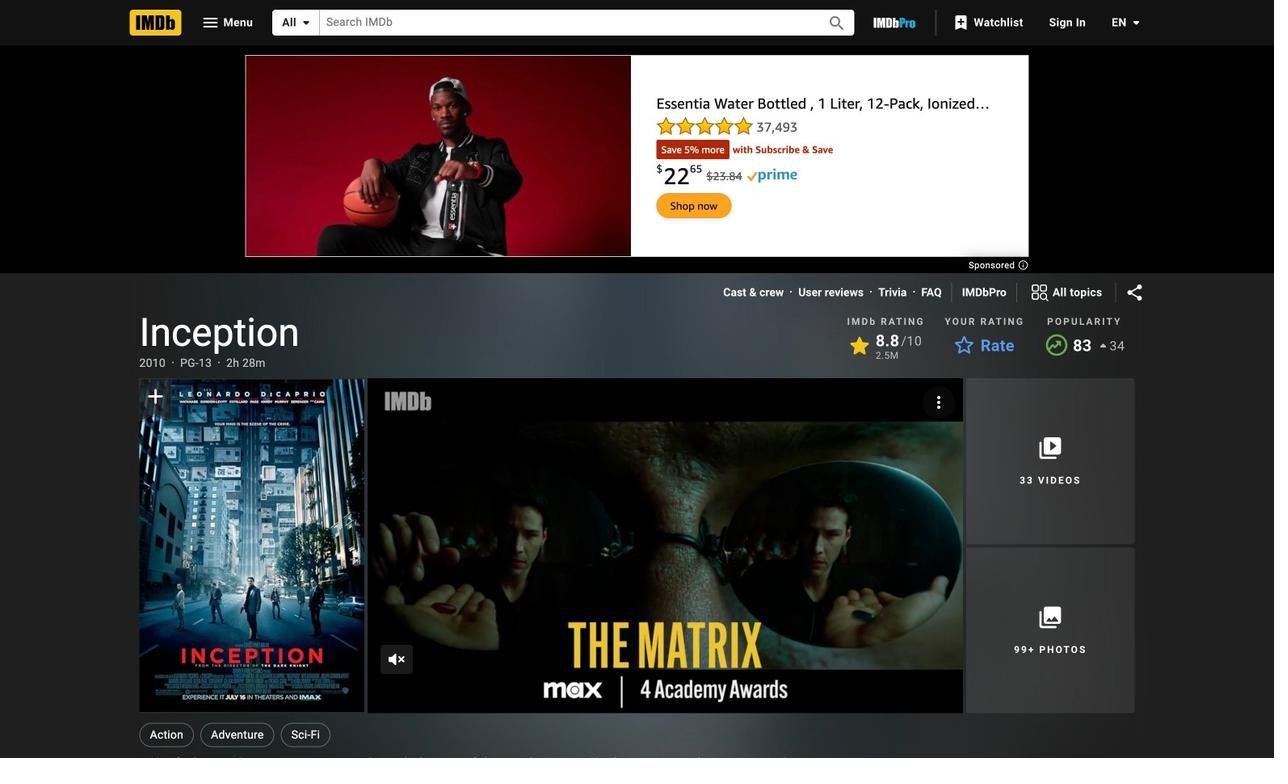 Task type: vqa. For each thing, say whether or not it's contained in the screenshot.
A THIEF WHO STEALS CORPORATE SECRETS THROUGH THE USE OF DREAM-SHARING TECHNOLOGY IS GIVEN THE INVERSE TASK OF PLANTING AN IDEA INTO THE MIND OF A C.E.O. image
yes



Task type: locate. For each thing, give the bounding box(es) containing it.
None search field
[[273, 10, 855, 36]]

None field
[[320, 10, 809, 35]]

menu image
[[201, 13, 220, 32]]

1 horizontal spatial group
[[368, 378, 964, 714]]

0 horizontal spatial group
[[139, 378, 364, 714]]

home image
[[130, 10, 181, 36]]

group
[[368, 378, 964, 714], [139, 378, 364, 714]]

watch 10th anniversary dream trailer element
[[368, 378, 964, 714]]

video autoplay preference image
[[930, 393, 949, 412]]

arrow drop down image
[[1127, 13, 1147, 32]]

arrow drop up image
[[1094, 336, 1114, 356]]

share on social media image
[[1126, 283, 1145, 302]]



Task type: describe. For each thing, give the bounding box(es) containing it.
categories image
[[1030, 283, 1050, 302]]

a thief who steals corporate secrets through the use of dream-sharing technology is given the inverse task of planting an idea into the mind of a c.e.o. image
[[368, 378, 964, 714]]

submit search image
[[828, 14, 847, 33]]

Search IMDb text field
[[320, 10, 809, 35]]

arrow drop down image
[[297, 13, 316, 32]]

leonardo dicaprio, tom berenger, michael caine, lukas haas, marion cotillard, joseph gordon-levitt, tom hardy, elliot page, ken watanabe, and dileep rao in inception (2010) image
[[139, 380, 364, 712]]

watchlist image
[[952, 13, 971, 32]]

volume off image
[[387, 650, 406, 669]]

video player application
[[368, 378, 964, 714]]



